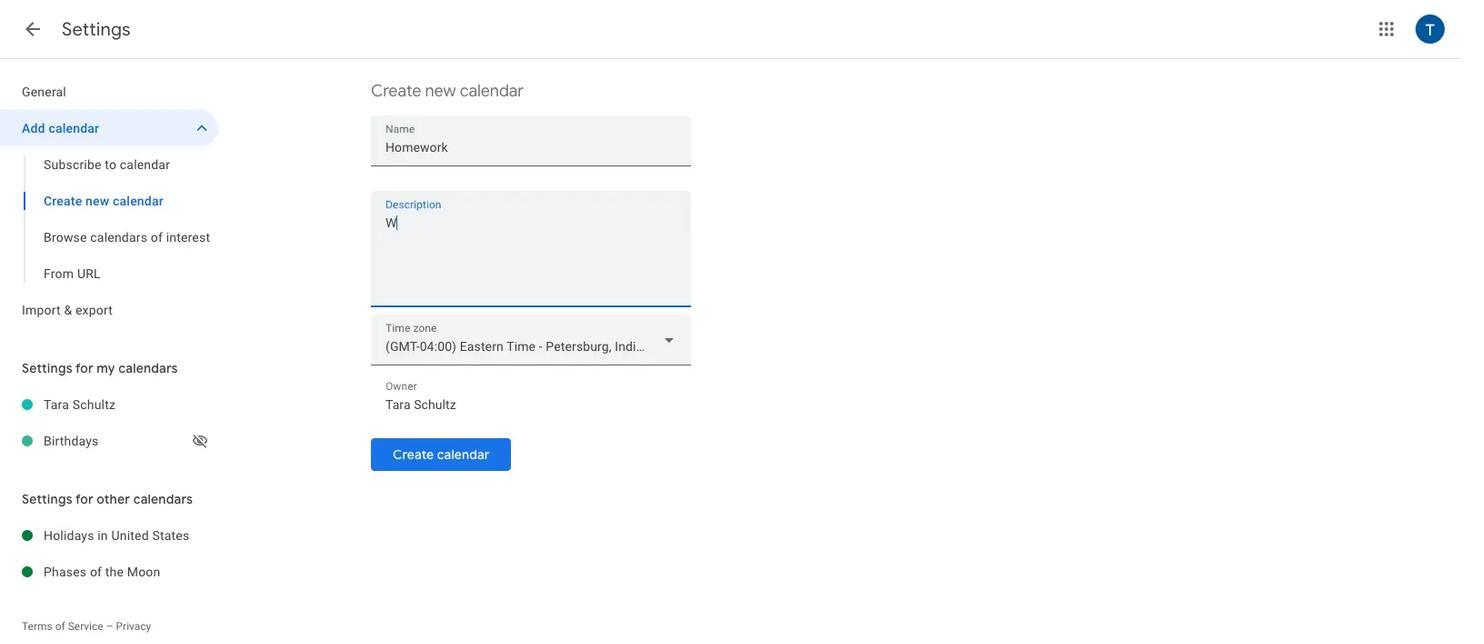 Task type: describe. For each thing, give the bounding box(es) containing it.
import
[[22, 303, 61, 317]]

of for moon
[[90, 565, 102, 579]]

service
[[68, 620, 103, 633]]

settings for my calendars tree
[[0, 387, 218, 459]]

schultz
[[73, 398, 116, 412]]

new inside group
[[86, 194, 110, 208]]

holidays in united states link
[[44, 518, 218, 554]]

interest
[[166, 230, 210, 245]]

calendars for other
[[133, 491, 193, 508]]

phases of the moon
[[44, 565, 161, 579]]

group containing subscribe to calendar
[[0, 146, 218, 292]]

url
[[77, 267, 101, 281]]

1 horizontal spatial create new calendar
[[371, 81, 524, 102]]

–
[[106, 620, 113, 633]]

create new calendar inside group
[[44, 194, 164, 208]]

subscribe to calendar
[[44, 157, 170, 172]]

create for create calendar button
[[393, 447, 434, 463]]

tree containing general
[[0, 74, 218, 328]]

settings for settings
[[62, 18, 131, 41]]

browse calendars of interest
[[44, 230, 210, 245]]

import & export
[[22, 303, 113, 317]]

privacy
[[116, 620, 151, 633]]

other
[[97, 491, 130, 508]]

tara schultz tree item
[[0, 387, 218, 423]]

settings for other calendars tree
[[0, 518, 218, 590]]

add calendar tree item
[[0, 110, 218, 146]]

terms of service – privacy
[[22, 620, 151, 633]]

from url
[[44, 267, 101, 281]]

holidays
[[44, 529, 94, 543]]

calendar inside tree item
[[49, 121, 99, 136]]

birthdays tree item
[[0, 423, 218, 459]]

terms
[[22, 620, 52, 633]]

tara
[[44, 398, 69, 412]]

terms of service link
[[22, 620, 103, 633]]



Task type: locate. For each thing, give the bounding box(es) containing it.
in
[[98, 529, 108, 543]]

my
[[97, 360, 115, 377]]

2 vertical spatial settings
[[22, 491, 73, 508]]

holidays in united states
[[44, 529, 190, 543]]

united
[[111, 529, 149, 543]]

calendars right my
[[118, 360, 178, 377]]

general
[[22, 85, 66, 99]]

1 vertical spatial create
[[44, 194, 82, 208]]

create for group containing subscribe to calendar
[[44, 194, 82, 208]]

create
[[371, 81, 421, 102], [44, 194, 82, 208], [393, 447, 434, 463]]

1 vertical spatial for
[[75, 491, 93, 508]]

1 horizontal spatial of
[[90, 565, 102, 579]]

to
[[105, 157, 117, 172]]

of inside tree item
[[90, 565, 102, 579]]

settings for my calendars
[[22, 360, 178, 377]]

group
[[0, 146, 218, 292]]

1 vertical spatial settings
[[22, 360, 73, 377]]

0 vertical spatial for
[[75, 360, 93, 377]]

0 vertical spatial create
[[371, 81, 421, 102]]

calendars up states
[[133, 491, 193, 508]]

add
[[22, 121, 45, 136]]

of left interest
[[151, 230, 163, 245]]

None field
[[371, 315, 691, 366]]

1 vertical spatial of
[[90, 565, 102, 579]]

settings up holidays
[[22, 491, 73, 508]]

of right terms
[[55, 620, 65, 633]]

1 for from the top
[[75, 360, 93, 377]]

settings up tara
[[22, 360, 73, 377]]

of for –
[[55, 620, 65, 633]]

2 vertical spatial of
[[55, 620, 65, 633]]

None text field
[[386, 135, 677, 160], [371, 212, 691, 299], [386, 392, 677, 418], [386, 135, 677, 160], [371, 212, 691, 299], [386, 392, 677, 418]]

calendar
[[460, 81, 524, 102], [49, 121, 99, 136], [120, 157, 170, 172], [113, 194, 164, 208], [437, 447, 490, 463]]

create calendar
[[393, 447, 490, 463]]

for for my
[[75, 360, 93, 377]]

phases
[[44, 565, 87, 579]]

of left the
[[90, 565, 102, 579]]

1 horizontal spatial new
[[425, 81, 456, 102]]

0 vertical spatial of
[[151, 230, 163, 245]]

create inside create calendar button
[[393, 447, 434, 463]]

go back image
[[22, 18, 44, 40]]

0 vertical spatial settings
[[62, 18, 131, 41]]

for left my
[[75, 360, 93, 377]]

calendar inside button
[[437, 447, 490, 463]]

of
[[151, 230, 163, 245], [90, 565, 102, 579], [55, 620, 65, 633]]

from
[[44, 267, 74, 281]]

phases of the moon link
[[44, 554, 218, 590]]

2 vertical spatial create
[[393, 447, 434, 463]]

birthdays
[[44, 434, 99, 448]]

for for other
[[75, 491, 93, 508]]

moon
[[127, 565, 161, 579]]

of inside group
[[151, 230, 163, 245]]

calendars for my
[[118, 360, 178, 377]]

subscribe
[[44, 157, 102, 172]]

birthdays link
[[44, 423, 189, 459]]

2 vertical spatial calendars
[[133, 491, 193, 508]]

0 vertical spatial create new calendar
[[371, 81, 524, 102]]

export
[[76, 303, 113, 317]]

2 for from the top
[[75, 491, 93, 508]]

0 horizontal spatial of
[[55, 620, 65, 633]]

calendars
[[90, 230, 147, 245], [118, 360, 178, 377], [133, 491, 193, 508]]

0 vertical spatial calendars
[[90, 230, 147, 245]]

&
[[64, 303, 72, 317]]

tara schultz
[[44, 398, 116, 412]]

create calendar button
[[371, 433, 512, 477]]

holidays in united states tree item
[[0, 518, 218, 554]]

create new calendar
[[371, 81, 524, 102], [44, 194, 164, 208]]

settings
[[62, 18, 131, 41], [22, 360, 73, 377], [22, 491, 73, 508]]

settings for other calendars
[[22, 491, 193, 508]]

for
[[75, 360, 93, 377], [75, 491, 93, 508]]

browse
[[44, 230, 87, 245]]

calendars up url
[[90, 230, 147, 245]]

settings right 'go back' icon
[[62, 18, 131, 41]]

states
[[152, 529, 190, 543]]

create inside group
[[44, 194, 82, 208]]

privacy link
[[116, 620, 151, 633]]

0 horizontal spatial new
[[86, 194, 110, 208]]

add calendar
[[22, 121, 99, 136]]

0 vertical spatial new
[[425, 81, 456, 102]]

the
[[105, 565, 124, 579]]

settings heading
[[62, 18, 131, 41]]

0 horizontal spatial create new calendar
[[44, 194, 164, 208]]

new
[[425, 81, 456, 102], [86, 194, 110, 208]]

phases of the moon tree item
[[0, 554, 218, 590]]

for left other
[[75, 491, 93, 508]]

2 horizontal spatial of
[[151, 230, 163, 245]]

settings for settings for other calendars
[[22, 491, 73, 508]]

settings for settings for my calendars
[[22, 360, 73, 377]]

1 vertical spatial new
[[86, 194, 110, 208]]

tree
[[0, 74, 218, 328]]

1 vertical spatial calendars
[[118, 360, 178, 377]]

1 vertical spatial create new calendar
[[44, 194, 164, 208]]



Task type: vqa. For each thing, say whether or not it's contained in the screenshot.
the Create to the top
yes



